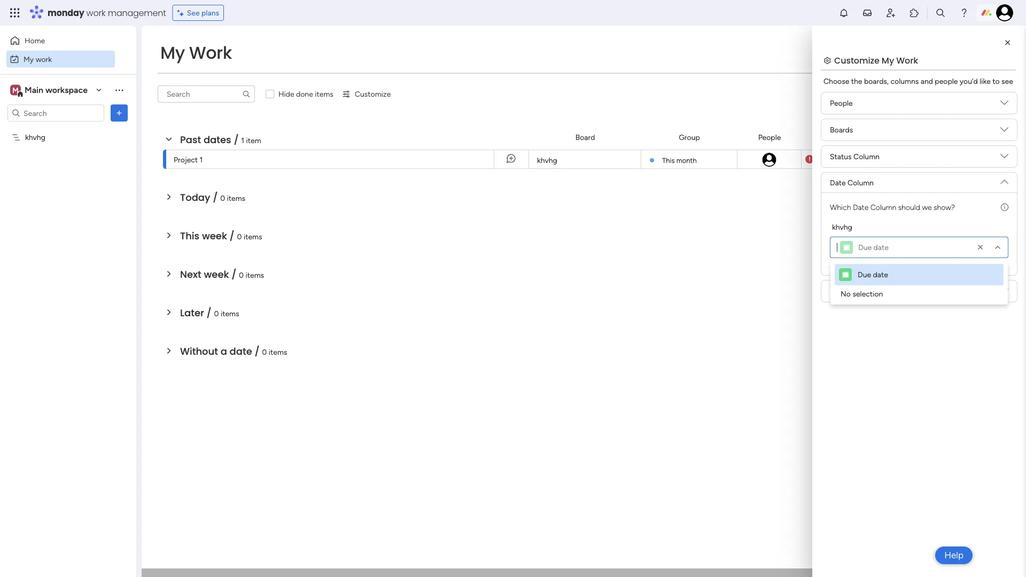 Task type: describe. For each thing, give the bounding box(es) containing it.
a
[[221, 344, 227, 358]]

my work
[[160, 41, 232, 65]]

v2 overdue deadline image
[[805, 154, 814, 164]]

date inside khvhg 'group'
[[874, 243, 889, 252]]

dapulse dropdown down arrow image for people
[[1000, 99, 1008, 111]]

date for date
[[831, 133, 847, 142]]

this for month
[[662, 156, 675, 165]]

/ right today at left
[[213, 191, 218, 204]]

2 vertical spatial date
[[230, 344, 252, 358]]

home
[[25, 36, 45, 45]]

khvhg heading
[[832, 221, 852, 232]]

workspace image
[[10, 84, 21, 96]]

past
[[180, 133, 201, 146]]

monday work management
[[48, 7, 166, 19]]

0 vertical spatial people
[[830, 99, 853, 108]]

done
[[296, 90, 313, 99]]

items inside without a date / 0 items
[[269, 347, 287, 356]]

you'd
[[960, 77, 978, 86]]

invite members image
[[886, 7, 896, 18]]

1 inside past dates / 1 item
[[241, 136, 244, 145]]

group
[[679, 133, 700, 142]]

my for my work
[[24, 55, 34, 64]]

/ down this week / 0 items
[[231, 267, 236, 281]]

column for priority column
[[856, 287, 882, 296]]

people
[[935, 77, 958, 86]]

status for status column
[[830, 152, 852, 161]]

and
[[921, 77, 933, 86]]

0 inside today / 0 items
[[220, 193, 225, 203]]

items inside later / 0 items
[[221, 309, 239, 318]]

status for status
[[903, 133, 925, 142]]

main
[[25, 85, 43, 95]]

project
[[174, 155, 198, 164]]

search image
[[242, 90, 251, 98]]

next week / 0 items
[[180, 267, 264, 281]]

later / 0 items
[[180, 306, 239, 320]]

customize for customize my work
[[834, 54, 880, 66]]

customize for customize
[[355, 90, 391, 99]]

plans
[[201, 8, 219, 17]]

without
[[180, 344, 218, 358]]

should
[[898, 203, 920, 212]]

/ left item at the top of page
[[234, 133, 239, 146]]

items inside this week / 0 items
[[244, 232, 262, 241]]

boards,
[[864, 77, 889, 86]]

date for date column
[[830, 178, 846, 187]]

/ right later
[[207, 306, 212, 320]]

past dates / 1 item
[[180, 133, 261, 146]]

items inside next week / 0 items
[[246, 270, 264, 280]]

nov 13
[[830, 154, 851, 163]]

1 vertical spatial due
[[858, 270, 871, 279]]

khvhg list box
[[0, 126, 136, 291]]

choose the boards, columns and people you'd like to see
[[824, 77, 1013, 86]]

today
[[180, 191, 210, 204]]

later
[[180, 306, 204, 320]]

notifications image
[[839, 7, 849, 18]]

columns
[[891, 77, 919, 86]]

home button
[[6, 32, 115, 49]]

which date column should we show?
[[830, 203, 955, 212]]

/ up next week / 0 items
[[230, 229, 235, 243]]

main content containing past dates /
[[142, 26, 1026, 577]]

workspace options image
[[114, 85, 125, 95]]

which
[[830, 203, 851, 212]]

inbox image
[[862, 7, 873, 18]]

items inside today / 0 items
[[227, 193, 245, 203]]

see plans
[[187, 8, 219, 17]]

0 inside without a date / 0 items
[[262, 347, 267, 356]]

2 vertical spatial date
[[853, 203, 869, 212]]

board
[[575, 133, 595, 142]]

/ right a
[[255, 344, 260, 358]]

dapulse dropdown down arrow image for boards
[[1000, 126, 1008, 138]]

0 inside next week / 0 items
[[239, 270, 244, 280]]

1 horizontal spatial work
[[896, 54, 918, 66]]

my for my work
[[160, 41, 185, 65]]

dapulse dropdown down arrow image for date column
[[1000, 174, 1008, 186]]

customize button
[[338, 86, 395, 103]]

work for my
[[36, 55, 52, 64]]



Task type: locate. For each thing, give the bounding box(es) containing it.
khvhg link
[[535, 150, 634, 169]]

khvhg group
[[830, 221, 1008, 258]]

my
[[160, 41, 185, 65], [882, 54, 894, 66], [24, 55, 34, 64]]

0 horizontal spatial work
[[36, 55, 52, 64]]

1 horizontal spatial people
[[830, 99, 853, 108]]

1 right "project"
[[200, 155, 203, 164]]

0 horizontal spatial priority
[[830, 287, 854, 296]]

people
[[830, 99, 853, 108], [758, 133, 781, 142]]

this week / 0 items
[[180, 229, 262, 243]]

1 horizontal spatial gary orlando image
[[996, 4, 1013, 21]]

due date inside khvhg 'group'
[[858, 243, 889, 252]]

0
[[220, 193, 225, 203], [237, 232, 242, 241], [239, 270, 244, 280], [214, 309, 219, 318], [262, 347, 267, 356]]

1 vertical spatial customize
[[355, 90, 391, 99]]

0 horizontal spatial work
[[189, 41, 232, 65]]

my work button
[[6, 51, 115, 68]]

1 dapulse dropdown down arrow image from the top
[[1000, 99, 1008, 111]]

due date down which date column should we show?
[[858, 243, 889, 252]]

0 vertical spatial status
[[903, 133, 925, 142]]

priority for priority column
[[830, 287, 854, 296]]

apps image
[[909, 7, 920, 18]]

Filter dashboard by text search field
[[158, 86, 255, 103]]

0 vertical spatial gary orlando image
[[996, 4, 1013, 21]]

work up columns
[[896, 54, 918, 66]]

2 vertical spatial khvhg
[[832, 222, 852, 231]]

0 horizontal spatial gary orlando image
[[761, 152, 777, 168]]

v2 info image
[[1001, 201, 1008, 213]]

my inside "button"
[[24, 55, 34, 64]]

next
[[180, 267, 201, 281]]

column for status column
[[853, 152, 880, 161]]

4 dapulse dropdown down arrow image from the top
[[1000, 287, 1008, 299]]

dapulse dropdown down arrow image
[[1000, 99, 1008, 111], [1000, 126, 1008, 138], [1000, 174, 1008, 186], [1000, 287, 1008, 299]]

0 vertical spatial khvhg
[[25, 133, 45, 142]]

0 horizontal spatial customize
[[355, 90, 391, 99]]

0 vertical spatial week
[[202, 229, 227, 243]]

help image
[[959, 7, 969, 18]]

/
[[234, 133, 239, 146], [213, 191, 218, 204], [230, 229, 235, 243], [231, 267, 236, 281], [207, 306, 212, 320], [255, 344, 260, 358]]

0 vertical spatial due date
[[858, 243, 889, 252]]

customize
[[834, 54, 880, 66], [355, 90, 391, 99]]

my down home
[[24, 55, 34, 64]]

to
[[993, 77, 1000, 86]]

1 vertical spatial week
[[204, 267, 229, 281]]

option
[[0, 128, 136, 130]]

see
[[187, 8, 200, 17]]

no
[[841, 289, 851, 298]]

1 horizontal spatial customize
[[834, 54, 880, 66]]

my down see plans button
[[160, 41, 185, 65]]

customize inside the "customize" button
[[355, 90, 391, 99]]

0 vertical spatial this
[[662, 156, 675, 165]]

main content
[[142, 26, 1026, 577]]

0 vertical spatial date
[[831, 133, 847, 142]]

1 vertical spatial people
[[758, 133, 781, 142]]

due date
[[858, 243, 889, 252], [858, 270, 888, 279]]

status
[[903, 133, 925, 142], [830, 152, 852, 161]]

2 horizontal spatial khvhg
[[832, 222, 852, 231]]

gary orlando image right help image
[[996, 4, 1013, 21]]

priority
[[977, 133, 1001, 142], [830, 287, 854, 296]]

priority for priority
[[977, 133, 1001, 142]]

work right monday
[[86, 7, 106, 19]]

help button
[[935, 547, 973, 564]]

1 horizontal spatial status
[[903, 133, 925, 142]]

column left should
[[870, 203, 896, 212]]

main workspace
[[25, 85, 88, 95]]

0 horizontal spatial status
[[830, 152, 852, 161]]

month
[[676, 156, 697, 165]]

management
[[108, 7, 166, 19]]

0 right later
[[214, 309, 219, 318]]

1 vertical spatial this
[[180, 229, 199, 243]]

project 1
[[174, 155, 203, 164]]

date down which date column should we show?
[[874, 243, 889, 252]]

items
[[315, 90, 333, 99], [227, 193, 245, 203], [244, 232, 262, 241], [246, 270, 264, 280], [221, 309, 239, 318], [269, 347, 287, 356]]

column
[[853, 152, 880, 161], [848, 178, 874, 187], [870, 203, 896, 212], [856, 287, 882, 296]]

week down today / 0 items
[[202, 229, 227, 243]]

monday
[[48, 7, 84, 19]]

week for this
[[202, 229, 227, 243]]

2 dapulse dropdown down arrow image from the top
[[1000, 126, 1008, 138]]

this for week
[[180, 229, 199, 243]]

1 horizontal spatial 1
[[241, 136, 244, 145]]

gary orlando image left v2 overdue deadline image at the right top of page
[[761, 152, 777, 168]]

options image
[[114, 108, 125, 118]]

khvhg for khvhg 'group'
[[832, 222, 852, 231]]

1 horizontal spatial priority
[[977, 133, 1001, 142]]

nov
[[830, 154, 843, 163]]

0 right today at left
[[220, 193, 225, 203]]

date right which
[[853, 203, 869, 212]]

due date up selection
[[858, 270, 888, 279]]

1 vertical spatial status
[[830, 152, 852, 161]]

date down nov
[[830, 178, 846, 187]]

1 vertical spatial 1
[[200, 155, 203, 164]]

13
[[844, 154, 851, 163]]

this left month
[[662, 156, 675, 165]]

1 horizontal spatial this
[[662, 156, 675, 165]]

the
[[851, 77, 862, 86]]

0 vertical spatial date
[[874, 243, 889, 252]]

0 down this week / 0 items
[[239, 270, 244, 280]]

help
[[944, 550, 964, 561]]

1 horizontal spatial work
[[86, 7, 106, 19]]

column right no on the right of the page
[[856, 287, 882, 296]]

due
[[858, 243, 872, 252], [858, 270, 871, 279]]

see plans button
[[172, 5, 224, 21]]

without a date / 0 items
[[180, 344, 287, 358]]

see
[[1002, 77, 1013, 86]]

column right 13
[[853, 152, 880, 161]]

show?
[[934, 203, 955, 212]]

gary orlando image
[[996, 4, 1013, 21], [761, 152, 777, 168]]

dates
[[204, 133, 231, 146]]

0 horizontal spatial people
[[758, 133, 781, 142]]

m
[[12, 86, 19, 95]]

0 right a
[[262, 347, 267, 356]]

no selection
[[841, 289, 883, 298]]

Search in workspace field
[[22, 107, 89, 119]]

item
[[246, 136, 261, 145]]

0 horizontal spatial 1
[[200, 155, 203, 164]]

khvhg inside 'group'
[[832, 222, 852, 231]]

hide done items
[[278, 90, 333, 99]]

0 vertical spatial due
[[858, 243, 872, 252]]

my work
[[24, 55, 52, 64]]

column for date column
[[848, 178, 874, 187]]

work
[[86, 7, 106, 19], [36, 55, 52, 64]]

1
[[241, 136, 244, 145], [200, 155, 203, 164]]

work
[[189, 41, 232, 65], [896, 54, 918, 66]]

khvhg
[[25, 133, 45, 142], [537, 156, 557, 165], [832, 222, 852, 231]]

search everything image
[[935, 7, 946, 18]]

3 dapulse dropdown down arrow image from the top
[[1000, 174, 1008, 186]]

my up boards,
[[882, 54, 894, 66]]

work for monday
[[86, 7, 106, 19]]

1 horizontal spatial my
[[160, 41, 185, 65]]

priority column
[[830, 287, 882, 296]]

0 vertical spatial customize
[[834, 54, 880, 66]]

we
[[922, 203, 932, 212]]

1 vertical spatial gary orlando image
[[761, 152, 777, 168]]

select product image
[[10, 7, 20, 18]]

0 inside this week / 0 items
[[237, 232, 242, 241]]

1 vertical spatial date
[[873, 270, 888, 279]]

0 vertical spatial priority
[[977, 133, 1001, 142]]

like
[[980, 77, 991, 86]]

column down status column
[[848, 178, 874, 187]]

0 vertical spatial 1
[[241, 136, 244, 145]]

dapulse dropdown down arrow image
[[1000, 152, 1008, 164]]

none search field inside main content
[[158, 86, 255, 103]]

0 horizontal spatial khvhg
[[25, 133, 45, 142]]

work inside "button"
[[36, 55, 52, 64]]

0 horizontal spatial this
[[180, 229, 199, 243]]

date column
[[830, 178, 874, 187]]

1 left item at the top of page
[[241, 136, 244, 145]]

status column
[[830, 152, 880, 161]]

due inside khvhg 'group'
[[858, 243, 872, 252]]

1 vertical spatial priority
[[830, 287, 854, 296]]

1 vertical spatial work
[[36, 55, 52, 64]]

date up selection
[[873, 270, 888, 279]]

0 up next week / 0 items
[[237, 232, 242, 241]]

0 horizontal spatial my
[[24, 55, 34, 64]]

work down home
[[36, 55, 52, 64]]

week for next
[[204, 267, 229, 281]]

choose
[[824, 77, 849, 86]]

today / 0 items
[[180, 191, 245, 204]]

date
[[874, 243, 889, 252], [873, 270, 888, 279], [230, 344, 252, 358]]

week right next
[[204, 267, 229, 281]]

this
[[662, 156, 675, 165], [180, 229, 199, 243]]

dapulse dropdown down arrow image for priority column
[[1000, 287, 1008, 299]]

1 vertical spatial khvhg
[[537, 156, 557, 165]]

selection
[[853, 289, 883, 298]]

khvhg for khvhg link
[[537, 156, 557, 165]]

workspace
[[45, 85, 88, 95]]

0 inside later / 0 items
[[214, 309, 219, 318]]

customize my work
[[834, 54, 918, 66]]

work down the plans
[[189, 41, 232, 65]]

1 vertical spatial due date
[[858, 270, 888, 279]]

this month
[[662, 156, 697, 165]]

0 vertical spatial work
[[86, 7, 106, 19]]

this up next
[[180, 229, 199, 243]]

week
[[202, 229, 227, 243], [204, 267, 229, 281]]

1 horizontal spatial khvhg
[[537, 156, 557, 165]]

hide
[[278, 90, 294, 99]]

None search field
[[158, 86, 255, 103]]

workspace selection element
[[10, 84, 89, 98]]

2 horizontal spatial my
[[882, 54, 894, 66]]

date up the "nov 13"
[[831, 133, 847, 142]]

date right a
[[230, 344, 252, 358]]

date
[[831, 133, 847, 142], [830, 178, 846, 187], [853, 203, 869, 212]]

boards
[[830, 125, 853, 134]]

1 vertical spatial date
[[830, 178, 846, 187]]

khvhg inside 'list box'
[[25, 133, 45, 142]]



Task type: vqa. For each thing, say whether or not it's contained in the screenshot.
This related to month
yes



